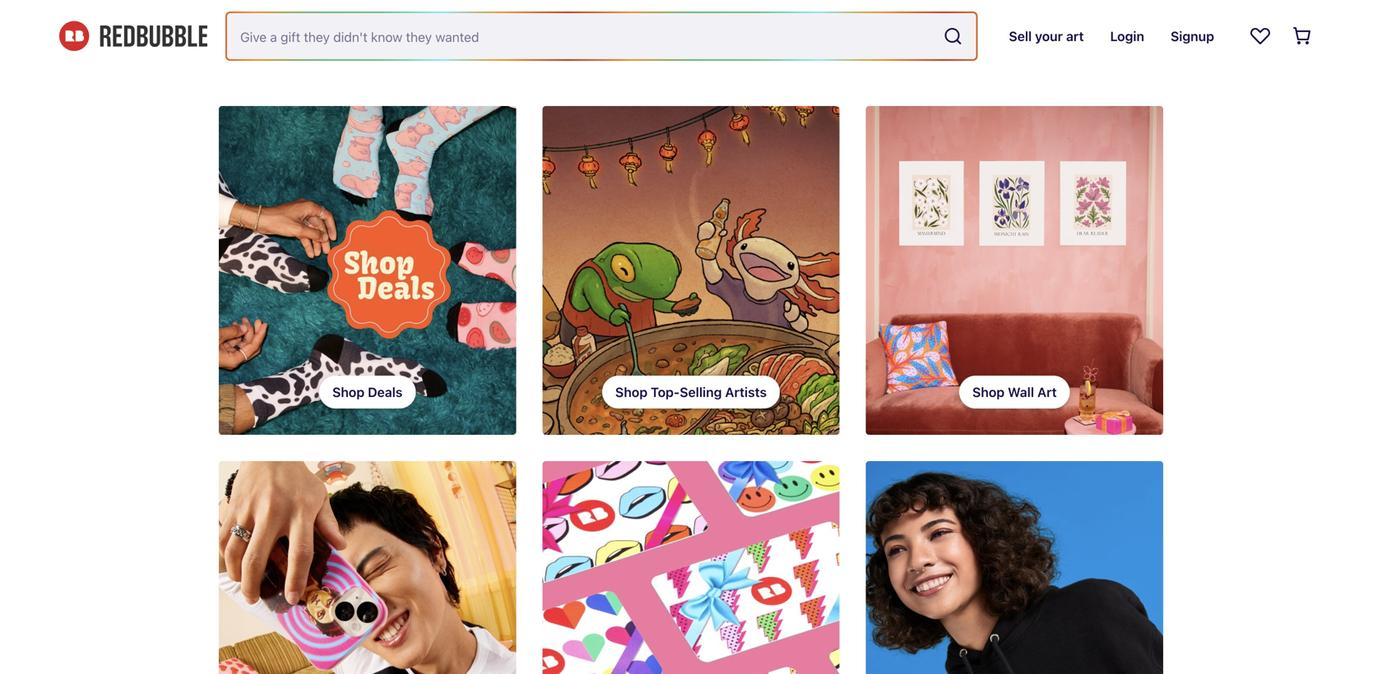 Task type: describe. For each thing, give the bounding box(es) containing it.
shop deals image
[[219, 106, 516, 435]]

all
[[970, 48, 983, 64]]

pay
[[677, 5, 700, 21]]

on
[[399, 27, 414, 42]]

responsible
[[984, 5, 1057, 21]]

artists
[[703, 5, 743, 21]]

in
[[1027, 27, 1037, 42]]

70
[[446, 27, 461, 42]]

quality
[[285, 48, 324, 64]]

purchases pay artists money goes directly into a creative person's pocket.
[[608, 5, 816, 64]]

shop clothing image
[[866, 462, 1164, 675]]

socially responsible production we're investing in programs to offset all carbon emissions.
[[932, 5, 1128, 64]]

purchases
[[608, 5, 674, 21]]

socially
[[932, 5, 981, 21]]

person's
[[608, 48, 660, 64]]

over
[[417, 27, 443, 42]]

production
[[1060, 5, 1128, 21]]

shop wall art image
[[866, 106, 1164, 435]]

millions
[[285, 27, 330, 42]]

products.
[[328, 48, 385, 64]]

offset
[[932, 48, 967, 64]]

creative
[[769, 27, 816, 42]]

programs
[[1041, 27, 1098, 42]]



Task type: locate. For each thing, give the bounding box(es) containing it.
gift cards image
[[543, 462, 840, 675]]

shop top-selling artists image
[[543, 106, 840, 435]]

shop phone cases image
[[219, 462, 516, 675]]

emissions.
[[1032, 48, 1095, 64]]

high
[[465, 27, 491, 42]]

weirdly
[[285, 5, 332, 21]]

designs
[[349, 27, 395, 42]]

art
[[408, 5, 426, 21]]

weirdly meaningful art millions of designs on over 70 high quality products.
[[285, 5, 491, 64]]

we're
[[932, 27, 967, 42]]

into
[[733, 27, 755, 42]]

of
[[333, 27, 345, 42]]

directly
[[685, 27, 729, 42]]

carbon
[[987, 48, 1028, 64]]

meaningful
[[335, 5, 405, 21]]

investing
[[970, 27, 1024, 42]]

a
[[758, 27, 765, 42]]

Search term search field
[[227, 13, 937, 59]]

money
[[608, 27, 649, 42]]

None field
[[227, 13, 976, 59]]

to
[[1102, 27, 1113, 42]]

goes
[[652, 27, 681, 42]]

pocket.
[[663, 48, 708, 64]]

redbubble logo image
[[59, 21, 207, 51]]



Task type: vqa. For each thing, say whether or not it's contained in the screenshot.
the goes in the left of the page
yes



